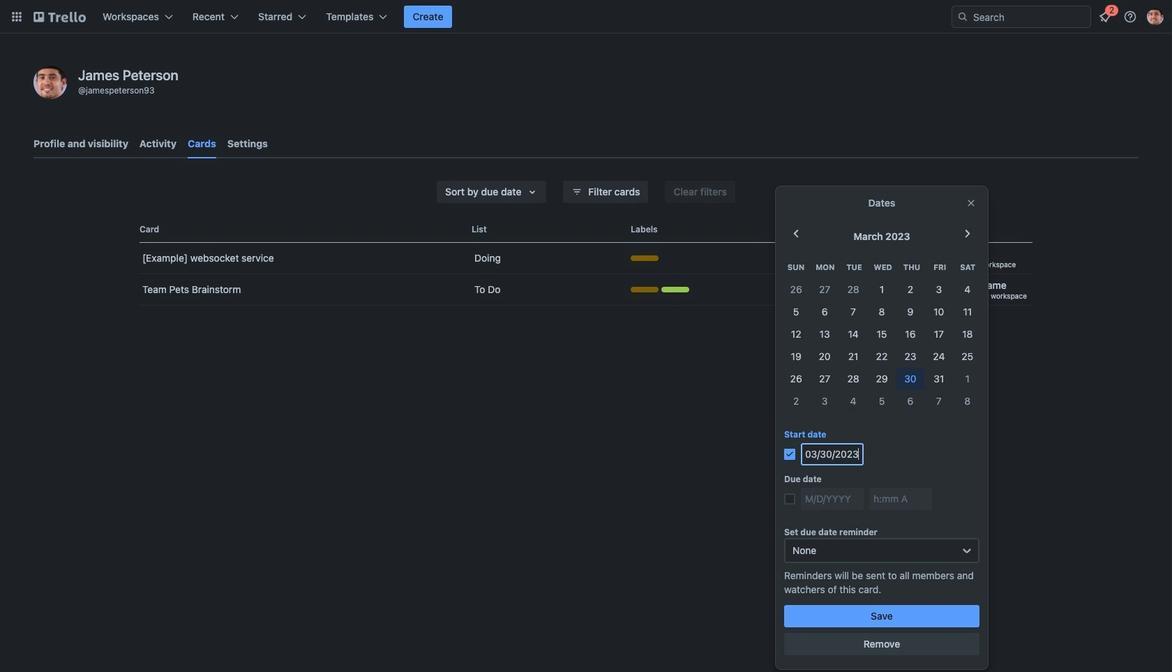 Task type: locate. For each thing, give the bounding box(es) containing it.
0 vertical spatial james peterson (jamespeterson93) image
[[1148, 8, 1164, 25]]

0 vertical spatial m/d/yyyy text field
[[801, 443, 864, 466]]

james peterson (jamespeterson93) image right 'open information menu' icon
[[1148, 8, 1164, 25]]

6 row from the top
[[782, 368, 982, 390]]

2 row from the top
[[782, 279, 982, 301]]

1 vertical spatial james peterson (jamespeterson93) image
[[34, 66, 67, 99]]

2 notifications image
[[1097, 8, 1114, 25]]

5 row from the top
[[782, 346, 982, 368]]

grid
[[782, 256, 982, 413]]

1 m/d/yyyy text field from the top
[[801, 443, 864, 466]]

row group
[[782, 279, 982, 413]]

1 vertical spatial m/d/yyyy text field
[[801, 488, 864, 510]]

james peterson (jamespeterson93) image down back to home image
[[34, 66, 67, 99]]

row
[[782, 256, 982, 279], [782, 279, 982, 301], [782, 301, 982, 323], [782, 323, 982, 346], [782, 346, 982, 368], [782, 368, 982, 390], [782, 390, 982, 413]]

primary element
[[0, 0, 1173, 34]]

0 horizontal spatial james peterson (jamespeterson93) image
[[34, 66, 67, 99]]

cell
[[782, 279, 811, 301], [811, 279, 840, 301], [840, 279, 868, 301], [868, 279, 897, 301], [897, 279, 925, 301], [925, 279, 954, 301], [954, 279, 982, 301], [782, 301, 811, 323], [811, 301, 840, 323], [840, 301, 868, 323], [868, 301, 897, 323], [897, 301, 925, 323], [925, 301, 954, 323], [954, 301, 982, 323], [782, 323, 811, 346], [811, 323, 840, 346], [840, 323, 868, 346], [868, 323, 897, 346], [897, 323, 925, 346], [925, 323, 954, 346], [954, 323, 982, 346], [782, 346, 811, 368], [811, 346, 840, 368], [840, 346, 868, 368], [868, 346, 897, 368], [897, 346, 925, 368], [925, 346, 954, 368], [954, 346, 982, 368], [782, 368, 811, 390], [811, 368, 840, 390], [840, 368, 868, 390], [868, 368, 897, 390], [897, 368, 925, 390], [925, 368, 954, 390], [954, 368, 982, 390], [782, 390, 811, 413], [811, 390, 840, 413], [840, 390, 868, 413], [868, 390, 897, 413], [897, 390, 925, 413], [925, 390, 954, 413], [954, 390, 982, 413]]

M/D/YYYY text field
[[801, 443, 864, 466], [801, 488, 864, 510]]

back to home image
[[34, 6, 86, 28]]

james peterson (jamespeterson93) image
[[1148, 8, 1164, 25], [34, 66, 67, 99]]

2 m/d/yyyy text field from the top
[[801, 488, 864, 510]]

1 row from the top
[[782, 256, 982, 279]]



Task type: describe. For each thing, give the bounding box(es) containing it.
search image
[[958, 11, 969, 22]]

3 row from the top
[[782, 301, 982, 323]]

color: bold lime, title: "team task" element
[[662, 287, 690, 293]]

7 row from the top
[[782, 390, 982, 413]]

1 horizontal spatial james peterson (jamespeterson93) image
[[1148, 8, 1164, 25]]

open information menu image
[[1124, 10, 1138, 24]]

color: yellow, title: "ready to merge" element
[[631, 256, 659, 261]]

4 row from the top
[[782, 323, 982, 346]]

Add time text field
[[870, 488, 933, 510]]

close popover image
[[966, 198, 977, 209]]

color: yellow, title: none image
[[631, 287, 659, 293]]

Search field
[[969, 7, 1091, 27]]



Task type: vqa. For each thing, say whether or not it's contained in the screenshot.
grid
yes



